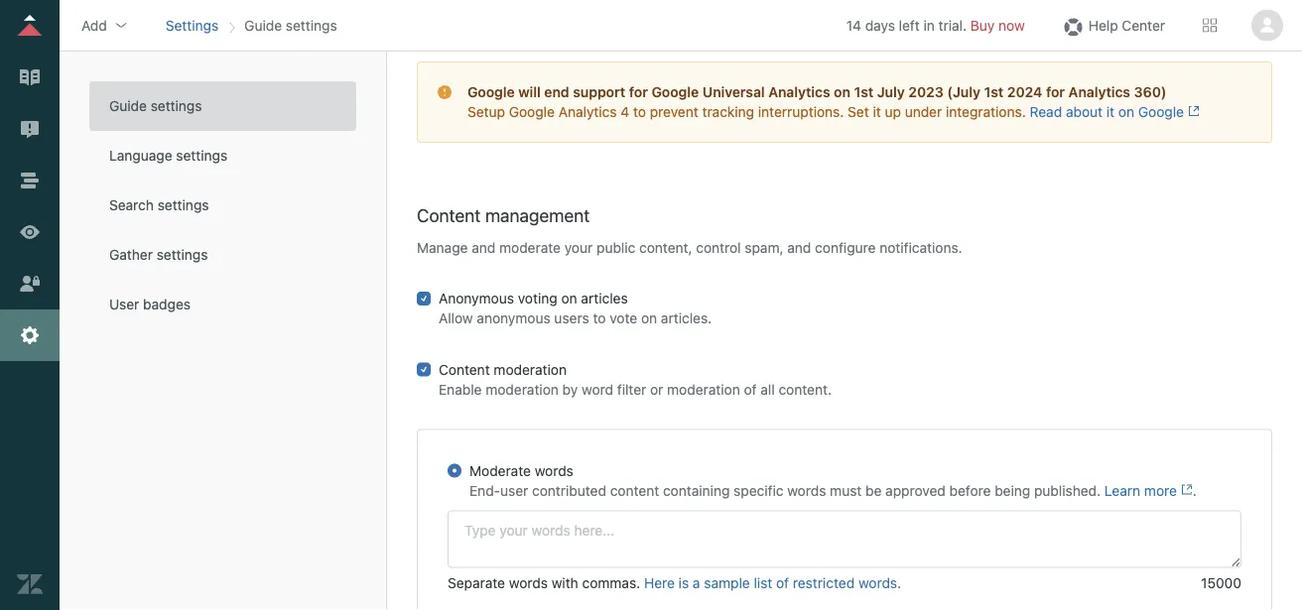 Task type: describe. For each thing, give the bounding box(es) containing it.
specific
[[734, 483, 784, 499]]

will
[[518, 84, 541, 100]]

words for separate words with commas. here is a sample list of restricted words.
[[509, 575, 548, 591]]

content
[[610, 483, 659, 499]]

users
[[554, 310, 589, 327]]

read about it on google
[[1030, 104, 1184, 120]]

restricted
[[793, 575, 855, 591]]

words for moderate words
[[535, 463, 574, 479]]

4
[[621, 104, 629, 120]]

learn more link
[[1105, 483, 1193, 499]]

your
[[565, 239, 593, 256]]

up
[[885, 104, 901, 120]]

0 horizontal spatial analytics
[[559, 104, 617, 120]]

anonymous
[[439, 290, 514, 307]]

with
[[552, 575, 578, 591]]

content management
[[417, 204, 590, 226]]

content.
[[779, 381, 832, 397]]

help center button
[[1055, 10, 1171, 40]]

be
[[866, 483, 882, 499]]

buy
[[971, 17, 995, 33]]

manage and moderate your public content, control spam, and configure notifications.
[[417, 239, 962, 256]]

published.
[[1034, 483, 1101, 499]]

2 and from the left
[[787, 239, 811, 256]]

setup
[[468, 104, 505, 120]]

vote
[[610, 310, 637, 327]]

search settings
[[109, 197, 209, 213]]

1 vertical spatial guide settings
[[109, 98, 202, 114]]

a
[[693, 575, 700, 591]]

Type your words here... text field
[[448, 511, 1242, 568]]

under
[[905, 104, 942, 120]]

search
[[109, 197, 154, 213]]

settings
[[166, 17, 219, 33]]

word
[[582, 381, 613, 397]]

2 it from the left
[[1107, 104, 1115, 120]]

moderate content image
[[17, 116, 43, 142]]

google up setup at left top
[[468, 84, 515, 100]]

360)
[[1134, 84, 1167, 100]]

to inside anonymous voting on articles allow anonymous users to vote on articles.
[[593, 310, 606, 327]]

moderation up "by" at the bottom left of page
[[494, 361, 567, 377]]

help center
[[1089, 17, 1165, 33]]

control
[[696, 239, 741, 256]]

here is a sample list of restricted words. link
[[644, 573, 901, 593]]

.
[[1193, 483, 1197, 499]]

it inside google will end support for google universal analytics on 1st july 2023 (july 1st 2024 for analytics 360) setup google analytics 4 to prevent tracking interruptions. set it up under integrations.
[[873, 104, 881, 120]]

must
[[830, 483, 862, 499]]

2023
[[909, 84, 944, 100]]

days
[[865, 17, 895, 33]]

trial.
[[939, 17, 967, 33]]

gather settings link
[[89, 230, 356, 280]]

articles
[[581, 290, 628, 307]]

july
[[877, 84, 905, 100]]

prevent
[[650, 104, 699, 120]]

of for management
[[744, 381, 757, 397]]

2 for from the left
[[1046, 84, 1065, 100]]

1 1st from the left
[[854, 84, 874, 100]]

2 horizontal spatial analytics
[[1069, 84, 1131, 100]]

more
[[1144, 483, 1177, 499]]

14
[[846, 17, 862, 33]]

all
[[761, 381, 775, 397]]

language settings link
[[89, 131, 356, 181]]

content,
[[639, 239, 692, 256]]

allow
[[439, 310, 473, 327]]

or
[[650, 381, 663, 397]]

being
[[995, 483, 1031, 499]]

public
[[597, 239, 636, 256]]

1 and from the left
[[472, 239, 496, 256]]

settings for the gather settings link
[[157, 247, 208, 263]]

here
[[644, 575, 675, 591]]

zendesk image
[[17, 572, 43, 598]]

left
[[899, 17, 920, 33]]

support
[[573, 84, 626, 100]]

integrations.
[[946, 104, 1026, 120]]

google will end support for google universal analytics on 1st july 2023 (july 1st 2024 for analytics 360) setup google analytics 4 to prevent tracking interruptions. set it up under integrations.
[[468, 84, 1167, 120]]

badges
[[143, 296, 191, 313]]

read
[[1030, 104, 1062, 120]]

about
[[1066, 104, 1103, 120]]

manage
[[417, 239, 468, 256]]

of for words
[[776, 575, 789, 591]]

guide inside navigation
[[244, 17, 282, 33]]

moderate
[[499, 239, 561, 256]]

user
[[109, 296, 139, 313]]

add button
[[75, 10, 135, 40]]

content moderation enable moderation by word filter or moderation of all content.
[[439, 361, 832, 397]]

user badges
[[109, 296, 191, 313]]

spam,
[[745, 239, 784, 256]]

configure
[[815, 239, 876, 256]]

end-user contributed content containing specific words must be approved before being published.
[[470, 483, 1105, 499]]

gather
[[109, 247, 153, 263]]

interruptions.
[[758, 104, 844, 120]]



Task type: vqa. For each thing, say whether or not it's contained in the screenshot.
content
yes



Task type: locate. For each thing, give the bounding box(es) containing it.
0 vertical spatial guide settings
[[244, 17, 337, 33]]

articles.
[[661, 310, 712, 327]]

google down "360)"
[[1138, 104, 1184, 120]]

words.
[[859, 575, 901, 591]]

of inside content moderation enable moderation by word filter or moderation of all content.
[[744, 381, 757, 397]]

0 horizontal spatial to
[[593, 310, 606, 327]]

words up contributed
[[535, 463, 574, 479]]

and right the spam,
[[787, 239, 811, 256]]

user badges link
[[89, 280, 356, 330]]

settings for search settings link
[[158, 197, 209, 213]]

google up the prevent in the top of the page
[[652, 84, 699, 100]]

guide settings link
[[89, 81, 356, 131]]

contributed
[[532, 483, 606, 499]]

1 vertical spatial to
[[593, 310, 606, 327]]

settings image
[[17, 323, 43, 348]]

management
[[485, 204, 590, 226]]

1 horizontal spatial analytics
[[768, 84, 830, 100]]

2024
[[1007, 84, 1043, 100]]

filter
[[617, 381, 646, 397]]

user
[[500, 483, 528, 499]]

on inside google will end support for google universal analytics on 1st july 2023 (july 1st 2024 for analytics 360) setup google analytics 4 to prevent tracking interruptions. set it up under integrations.
[[834, 84, 851, 100]]

1 horizontal spatial and
[[787, 239, 811, 256]]

separate words with commas. here is a sample list of restricted words.
[[448, 575, 901, 591]]

0 horizontal spatial of
[[744, 381, 757, 397]]

content for content moderation enable moderation by word filter or moderation of all content.
[[439, 361, 490, 377]]

in
[[924, 17, 935, 33]]

1 horizontal spatial guide
[[244, 17, 282, 33]]

words left with
[[509, 575, 548, 591]]

google
[[468, 84, 515, 100], [652, 84, 699, 100], [509, 104, 555, 120], [1138, 104, 1184, 120]]

1 for from the left
[[629, 84, 648, 100]]

analytics down support
[[559, 104, 617, 120]]

sample
[[704, 575, 750, 591]]

it
[[873, 104, 881, 120], [1107, 104, 1115, 120]]

navigation containing settings
[[162, 10, 341, 40]]

1st up set
[[854, 84, 874, 100]]

for up the read
[[1046, 84, 1065, 100]]

it right about
[[1107, 104, 1115, 120]]

commas.
[[582, 575, 640, 591]]

universal
[[703, 84, 765, 100]]

of left "all"
[[744, 381, 757, 397]]

content up manage
[[417, 204, 481, 226]]

voting
[[518, 290, 558, 307]]

1 horizontal spatial of
[[776, 575, 789, 591]]

0 horizontal spatial and
[[472, 239, 496, 256]]

language
[[109, 147, 172, 164]]

approved
[[886, 483, 946, 499]]

settings
[[286, 17, 337, 33], [151, 98, 202, 114], [176, 147, 227, 164], [158, 197, 209, 213], [157, 247, 208, 263]]

words left 'must'
[[787, 483, 826, 499]]

settings for language settings link
[[176, 147, 227, 164]]

1 horizontal spatial to
[[633, 104, 646, 120]]

add
[[81, 17, 107, 33]]

1 vertical spatial guide
[[109, 98, 147, 114]]

settings for "guide settings" link
[[151, 98, 202, 114]]

1 vertical spatial words
[[787, 483, 826, 499]]

1 horizontal spatial guide settings
[[244, 17, 337, 33]]

to inside google will end support for google universal analytics on 1st july 2023 (july 1st 2024 for analytics 360) setup google analytics 4 to prevent tracking interruptions. set it up under integrations.
[[633, 104, 646, 120]]

guide settings
[[244, 17, 337, 33], [109, 98, 202, 114]]

to down articles
[[593, 310, 606, 327]]

on right vote
[[641, 310, 657, 327]]

zendesk products image
[[1203, 18, 1217, 32]]

1 horizontal spatial 1st
[[984, 84, 1004, 100]]

2 vertical spatial words
[[509, 575, 548, 591]]

and down content management
[[472, 239, 496, 256]]

is
[[679, 575, 689, 591]]

on up 'users'
[[561, 290, 577, 307]]

0 horizontal spatial for
[[629, 84, 648, 100]]

1 it from the left
[[873, 104, 881, 120]]

to right 4
[[633, 104, 646, 120]]

(july
[[947, 84, 981, 100]]

moderation right or
[[667, 381, 740, 397]]

0 vertical spatial words
[[535, 463, 574, 479]]

anonymous
[[477, 310, 551, 327]]

guide settings inside navigation
[[244, 17, 337, 33]]

1 vertical spatial content
[[439, 361, 490, 377]]

moderation
[[494, 361, 567, 377], [486, 381, 559, 397], [667, 381, 740, 397]]

1 horizontal spatial for
[[1046, 84, 1065, 100]]

1st up integrations. in the right top of the page
[[984, 84, 1004, 100]]

guide settings up language settings
[[109, 98, 202, 114]]

language settings
[[109, 147, 227, 164]]

search settings link
[[89, 181, 356, 230]]

on
[[834, 84, 851, 100], [1119, 104, 1135, 120], [561, 290, 577, 307], [641, 310, 657, 327]]

moderate
[[470, 463, 531, 479]]

guide up the language
[[109, 98, 147, 114]]

by
[[562, 381, 578, 397]]

0 vertical spatial content
[[417, 204, 481, 226]]

anonymous voting on articles allow anonymous users to vote on articles.
[[439, 290, 712, 327]]

0 horizontal spatial guide
[[109, 98, 147, 114]]

enable
[[439, 381, 482, 397]]

gather settings
[[109, 247, 208, 263]]

navigation
[[162, 10, 341, 40]]

14 days left in trial. buy now
[[846, 17, 1025, 33]]

of right list
[[776, 575, 789, 591]]

manage articles image
[[17, 65, 43, 90]]

content inside content moderation enable moderation by word filter or moderation of all content.
[[439, 361, 490, 377]]

customize design image
[[17, 219, 43, 245]]

containing
[[663, 483, 730, 499]]

before
[[950, 483, 991, 499]]

it left up
[[873, 104, 881, 120]]

analytics up "interruptions."
[[768, 84, 830, 100]]

0 vertical spatial to
[[633, 104, 646, 120]]

moderate words
[[470, 463, 574, 479]]

list
[[754, 575, 772, 591]]

google down will
[[509, 104, 555, 120]]

of
[[744, 381, 757, 397], [776, 575, 789, 591]]

0 horizontal spatial 1st
[[854, 84, 874, 100]]

help
[[1089, 17, 1118, 33]]

on up set
[[834, 84, 851, 100]]

guide
[[244, 17, 282, 33], [109, 98, 147, 114]]

on down "360)"
[[1119, 104, 1135, 120]]

notifications.
[[880, 239, 962, 256]]

0 horizontal spatial it
[[873, 104, 881, 120]]

15000
[[1201, 575, 1242, 591]]

analytics up read about it on google
[[1069, 84, 1131, 100]]

and
[[472, 239, 496, 256], [787, 239, 811, 256]]

settings inside navigation
[[286, 17, 337, 33]]

learn
[[1105, 483, 1141, 499]]

guide settings right settings link
[[244, 17, 337, 33]]

1st
[[854, 84, 874, 100], [984, 84, 1004, 100]]

content up enable
[[439, 361, 490, 377]]

arrange content image
[[17, 168, 43, 194]]

0 horizontal spatial guide settings
[[109, 98, 202, 114]]

moderation left "by" at the bottom left of page
[[486, 381, 559, 397]]

tracking
[[702, 104, 754, 120]]

2 1st from the left
[[984, 84, 1004, 100]]

0 vertical spatial guide
[[244, 17, 282, 33]]

read about it on google link
[[1030, 104, 1200, 120]]

1 vertical spatial of
[[776, 575, 789, 591]]

for up 4
[[629, 84, 648, 100]]

0 vertical spatial of
[[744, 381, 757, 397]]

learn more
[[1105, 483, 1177, 499]]

separate
[[448, 575, 505, 591]]

set
[[848, 104, 869, 120]]

user permissions image
[[17, 271, 43, 297]]

now
[[999, 17, 1025, 33]]

content for content management
[[417, 204, 481, 226]]

center
[[1122, 17, 1165, 33]]

1 horizontal spatial it
[[1107, 104, 1115, 120]]

guide right settings
[[244, 17, 282, 33]]



